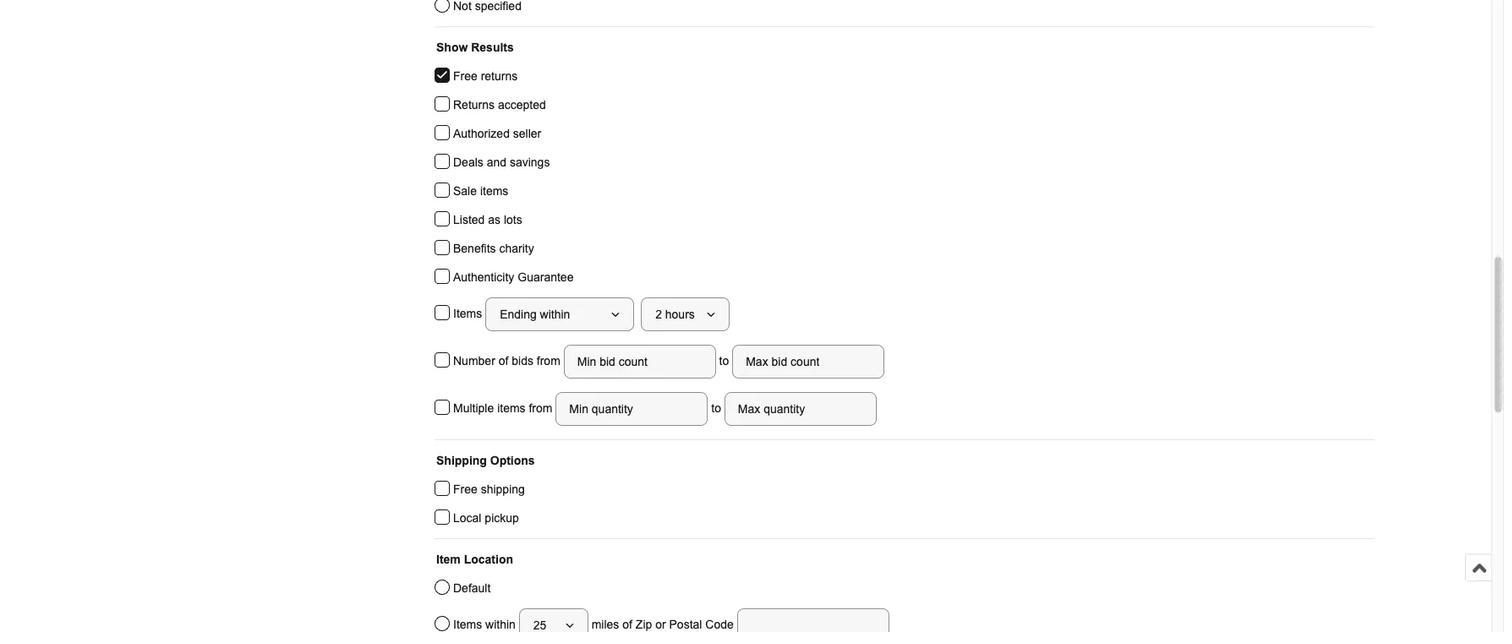 Task type: vqa. For each thing, say whether or not it's contained in the screenshot.
right Other
no



Task type: describe. For each thing, give the bounding box(es) containing it.
returns
[[453, 98, 495, 112]]

pickup
[[485, 512, 519, 525]]

Enter Maximum Quantity text field
[[725, 392, 877, 426]]

show
[[436, 41, 468, 54]]

multiple
[[453, 401, 494, 415]]

within
[[485, 618, 516, 631]]

to for number of bids from
[[716, 354, 732, 368]]

and
[[487, 156, 507, 169]]

to for multiple items from
[[708, 401, 725, 415]]

Zip or Postal Code text field
[[737, 609, 889, 633]]

deals and savings
[[453, 156, 550, 169]]

default
[[453, 582, 491, 595]]

sale items
[[453, 184, 509, 198]]

zip
[[636, 618, 652, 631]]

shipping
[[481, 483, 525, 496]]

local
[[453, 512, 482, 525]]

item location
[[436, 553, 513, 567]]

results
[[471, 41, 514, 54]]

multiple items from
[[453, 401, 556, 415]]

of for number
[[499, 354, 509, 368]]

guarantee
[[518, 271, 574, 284]]

free shipping
[[453, 483, 525, 496]]

miles of zip or postal code
[[588, 618, 737, 631]]

local pickup
[[453, 512, 519, 525]]

listed as lots
[[453, 213, 522, 227]]

deals
[[453, 156, 484, 169]]

free for free returns
[[453, 69, 478, 83]]

free for free shipping
[[453, 483, 478, 496]]

Enter maximum number of bids text field
[[732, 345, 885, 379]]

of for miles
[[623, 618, 632, 631]]

0 vertical spatial from
[[537, 354, 560, 368]]

listed
[[453, 213, 485, 227]]

as
[[488, 213, 501, 227]]

items for multiple
[[497, 401, 526, 415]]

Enter minimum number of bids text field
[[564, 345, 716, 379]]

miles
[[592, 618, 619, 631]]

number
[[453, 354, 495, 368]]

sale
[[453, 184, 477, 198]]

bids
[[512, 354, 534, 368]]

authorized seller
[[453, 127, 541, 140]]

shipping
[[436, 454, 487, 468]]

items for items
[[453, 307, 485, 320]]

show results
[[436, 41, 514, 54]]

1 vertical spatial from
[[529, 401, 553, 415]]



Task type: locate. For each thing, give the bounding box(es) containing it.
Enter minimum quantity text field
[[556, 392, 708, 426]]

from down the bids
[[529, 401, 553, 415]]

0 horizontal spatial of
[[499, 354, 509, 368]]

items
[[480, 184, 509, 198], [497, 401, 526, 415]]

lots
[[504, 213, 522, 227]]

of
[[499, 354, 509, 368], [623, 618, 632, 631]]

benefits charity
[[453, 242, 534, 255]]

1 vertical spatial to
[[708, 401, 725, 415]]

0 vertical spatial of
[[499, 354, 509, 368]]

benefits
[[453, 242, 496, 255]]

returns
[[481, 69, 518, 83]]

items down authenticity
[[453, 307, 485, 320]]

from right the bids
[[537, 354, 560, 368]]

2 free from the top
[[453, 483, 478, 496]]

authenticity guarantee
[[453, 271, 574, 284]]

authenticity
[[453, 271, 514, 284]]

from
[[537, 354, 560, 368], [529, 401, 553, 415]]

0 vertical spatial items
[[480, 184, 509, 198]]

1 vertical spatial of
[[623, 618, 632, 631]]

code
[[705, 618, 734, 631]]

0 vertical spatial items
[[453, 307, 485, 320]]

items within
[[453, 618, 519, 631]]

0 vertical spatial to
[[716, 354, 732, 368]]

2 items from the top
[[453, 618, 482, 631]]

options
[[490, 454, 535, 468]]

seller
[[513, 127, 541, 140]]

postal
[[669, 618, 702, 631]]

items right multiple
[[497, 401, 526, 415]]

1 vertical spatial free
[[453, 483, 478, 496]]

items up the as
[[480, 184, 509, 198]]

1 vertical spatial items
[[453, 618, 482, 631]]

of left the bids
[[499, 354, 509, 368]]

1 horizontal spatial of
[[623, 618, 632, 631]]

authorized
[[453, 127, 510, 140]]

free up returns on the left of the page
[[453, 69, 478, 83]]

items
[[453, 307, 485, 320], [453, 618, 482, 631]]

returns accepted
[[453, 98, 546, 112]]

number of bids from
[[453, 354, 564, 368]]

items for items within
[[453, 618, 482, 631]]

free up 'local'
[[453, 483, 478, 496]]

savings
[[510, 156, 550, 169]]

to
[[716, 354, 732, 368], [708, 401, 725, 415]]

items for sale
[[480, 184, 509, 198]]

1 free from the top
[[453, 69, 478, 83]]

free returns
[[453, 69, 518, 83]]

free
[[453, 69, 478, 83], [453, 483, 478, 496]]

shipping options
[[436, 454, 535, 468]]

1 items from the top
[[453, 307, 485, 320]]

0 vertical spatial free
[[453, 69, 478, 83]]

item
[[436, 553, 461, 567]]

location
[[464, 553, 513, 567]]

items left within
[[453, 618, 482, 631]]

charity
[[499, 242, 534, 255]]

of left zip
[[623, 618, 632, 631]]

or
[[655, 618, 666, 631]]

accepted
[[498, 98, 546, 112]]

1 vertical spatial items
[[497, 401, 526, 415]]



